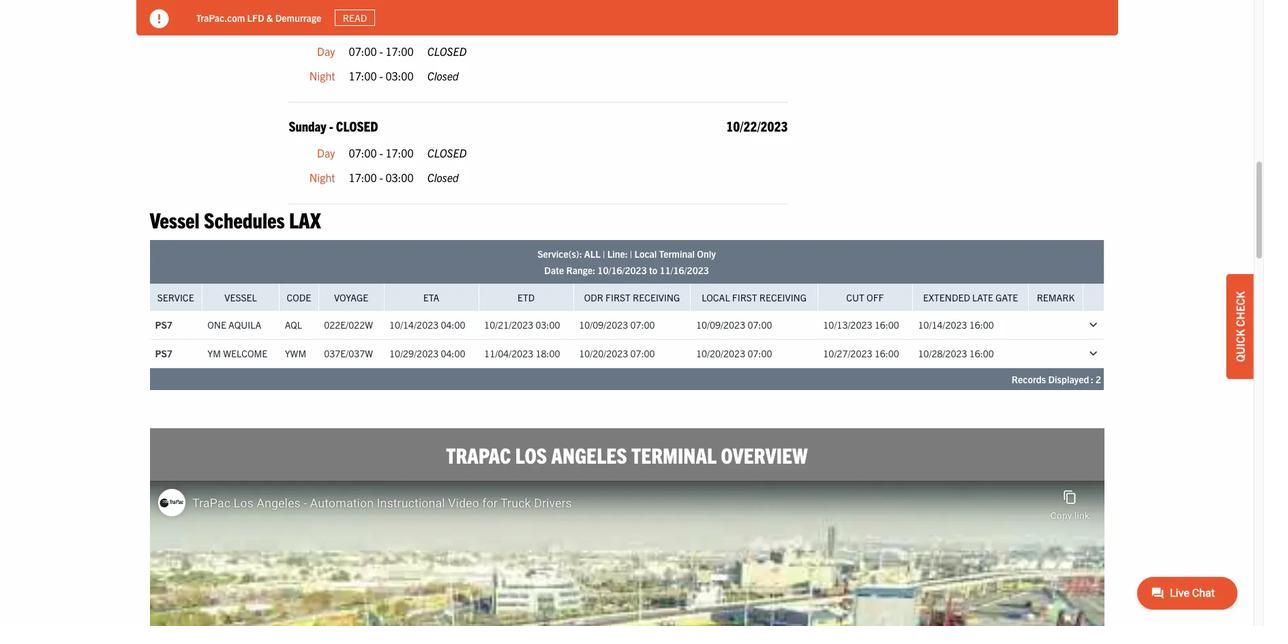 Task type: describe. For each thing, give the bounding box(es) containing it.
service
[[157, 291, 194, 303]]

service(s): all | line: | local terminal only date range: 10/16/2023 to 11/16/2023
[[538, 248, 716, 276]]

aquila
[[229, 319, 261, 331]]

range:
[[567, 264, 596, 276]]

04:00 for 10/29/2023 04:00
[[441, 347, 466, 360]]

odr
[[585, 291, 604, 303]]

10/14/2023 04:00
[[390, 319, 466, 331]]

04:00 for 10/14/2023 04:00
[[441, 319, 466, 331]]

quick check
[[1234, 291, 1248, 362]]

trapac.com lfd & demurrage
[[196, 11, 322, 24]]

1 10/20/2023 07:00 from the left
[[579, 347, 655, 360]]

solid image
[[150, 10, 169, 29]]

10/27/2023
[[824, 347, 873, 360]]

quick
[[1234, 329, 1248, 362]]

16:00 for 10/27/2023 16:00
[[875, 347, 900, 360]]

1 night from the top
[[310, 69, 335, 82]]

vessel for vessel
[[225, 291, 257, 303]]

service(s):
[[538, 248, 582, 260]]

10/13/2023
[[824, 319, 873, 331]]

1 10/20/2023 from the left
[[579, 347, 629, 360]]

records
[[1012, 373, 1047, 385]]

1 | from the left
[[603, 248, 605, 260]]

16:00 for 10/28/2023 16:00
[[970, 347, 995, 360]]

11/04/2023 18:00
[[484, 347, 560, 360]]

los
[[516, 441, 547, 468]]

2 10/09/2023 from the left
[[697, 319, 746, 331]]

16:00 for 10/14/2023 16:00
[[970, 319, 995, 331]]

16:00 for 10/13/2023 16:00
[[875, 319, 900, 331]]

0 vertical spatial 03:00
[[386, 69, 414, 82]]

etd
[[518, 291, 535, 303]]

cut off
[[847, 291, 884, 303]]

off
[[867, 291, 884, 303]]

2 | from the left
[[630, 248, 633, 260]]

10/14/2023 16:00
[[918, 319, 995, 331]]

037e/037w
[[324, 347, 373, 360]]

sunday - closed
[[289, 118, 378, 135]]

1 closed from the top
[[427, 69, 459, 82]]

&
[[267, 11, 273, 24]]

1 07:00 - 17:00 from the top
[[349, 44, 414, 58]]

trapac
[[446, 441, 511, 468]]

10/27/2023 16:00
[[824, 347, 900, 360]]

10/22/2023
[[727, 118, 788, 135]]

date
[[545, 264, 564, 276]]

1 10/09/2023 from the left
[[579, 319, 629, 331]]

ps7 for one aquila
[[155, 319, 172, 331]]

receiving for local first receiving
[[760, 291, 807, 303]]

2 closed from the top
[[427, 170, 459, 184]]

ym welcome
[[208, 347, 268, 360]]

10/21/2023
[[484, 319, 534, 331]]

2 night from the top
[[310, 170, 335, 184]]

extended late gate
[[924, 291, 1019, 303]]

demurrage
[[275, 11, 322, 24]]

1 day from the top
[[317, 44, 335, 58]]

all
[[585, 248, 601, 260]]

read link
[[335, 9, 375, 26]]

sunday
[[289, 118, 327, 135]]

1 vertical spatial terminal
[[632, 441, 717, 468]]

022e/022w
[[324, 319, 373, 331]]

1 10/09/2023 07:00 from the left
[[579, 319, 655, 331]]

odr first receiving
[[585, 291, 680, 303]]

10/29/2023
[[390, 347, 439, 360]]

10/28/2023
[[918, 347, 968, 360]]



Task type: locate. For each thing, give the bounding box(es) containing it.
04:00
[[441, 319, 466, 331], [441, 347, 466, 360]]

local up to
[[635, 248, 657, 260]]

1 vertical spatial 04:00
[[441, 347, 466, 360]]

ps7 left ym
[[155, 347, 172, 360]]

vessel
[[150, 206, 200, 233], [225, 291, 257, 303]]

0 vertical spatial terminal
[[659, 248, 695, 260]]

10/14/2023 for 10/14/2023 04:00
[[390, 319, 439, 331]]

0 horizontal spatial 10/20/2023 07:00
[[579, 347, 655, 360]]

2 04:00 from the top
[[441, 347, 466, 360]]

one
[[208, 319, 226, 331]]

trapac los angeles terminal overview
[[446, 441, 808, 468]]

07:00 - 17:00
[[349, 44, 414, 58], [349, 146, 414, 160]]

18:00
[[536, 347, 560, 360]]

terminal inside "service(s): all | line: | local terminal only date range: 10/16/2023 to 11/16/2023"
[[659, 248, 695, 260]]

10/09/2023 07:00 down local first receiving
[[697, 319, 773, 331]]

0 horizontal spatial 10/14/2023
[[390, 319, 439, 331]]

2 ps7 from the top
[[155, 347, 172, 360]]

1 17:00 - 03:00 from the top
[[349, 69, 414, 82]]

16:00 down 10/13/2023 16:00
[[875, 347, 900, 360]]

lax
[[289, 206, 321, 233]]

0 vertical spatial vessel
[[150, 206, 200, 233]]

local first receiving
[[702, 291, 807, 303]]

10/13/2023 16:00
[[824, 319, 900, 331]]

1 vertical spatial ps7
[[155, 347, 172, 360]]

welcome
[[223, 347, 268, 360]]

1 horizontal spatial |
[[630, 248, 633, 260]]

0 horizontal spatial |
[[603, 248, 605, 260]]

1 04:00 from the top
[[441, 319, 466, 331]]

saturday - closed
[[289, 16, 387, 33]]

10/09/2023 down odr
[[579, 319, 629, 331]]

2 receiving from the left
[[760, 291, 807, 303]]

1 vertical spatial local
[[702, 291, 730, 303]]

first for odr
[[606, 291, 631, 303]]

16:00 down 10/14/2023 16:00
[[970, 347, 995, 360]]

0 horizontal spatial 10/20/2023
[[579, 347, 629, 360]]

records displayed : 2
[[1012, 373, 1102, 385]]

night up lax
[[310, 170, 335, 184]]

vessel schedules lax
[[150, 206, 321, 233]]

07:00 - 17:00 down sunday - closed
[[349, 146, 414, 160]]

closed
[[344, 16, 387, 33], [427, 44, 467, 58], [336, 118, 378, 135], [427, 146, 467, 160]]

day
[[317, 44, 335, 58], [317, 146, 335, 160]]

10/16/2023
[[598, 264, 647, 276]]

one aquila
[[208, 319, 261, 331]]

0 vertical spatial day
[[317, 44, 335, 58]]

0 vertical spatial 17:00 - 03:00
[[349, 69, 414, 82]]

receiving
[[633, 291, 680, 303], [760, 291, 807, 303]]

| right line: at the top left of the page
[[630, 248, 633, 260]]

night up sunday - closed
[[310, 69, 335, 82]]

cut
[[847, 291, 865, 303]]

0 vertical spatial ps7
[[155, 319, 172, 331]]

local
[[635, 248, 657, 260], [702, 291, 730, 303]]

07:00 - 17:00 down read on the left
[[349, 44, 414, 58]]

overview
[[721, 441, 808, 468]]

1 horizontal spatial 10/20/2023 07:00
[[697, 347, 773, 360]]

11/16/2023
[[660, 264, 709, 276]]

0 horizontal spatial vessel
[[150, 206, 200, 233]]

schedules
[[204, 206, 285, 233]]

1 receiving from the left
[[633, 291, 680, 303]]

ps7 for ym welcome
[[155, 347, 172, 360]]

day down saturday - closed
[[317, 44, 335, 58]]

aql
[[285, 319, 302, 331]]

:
[[1091, 373, 1094, 385]]

night
[[310, 69, 335, 82], [310, 170, 335, 184]]

only
[[697, 248, 716, 260]]

first
[[606, 291, 631, 303], [733, 291, 758, 303]]

0 vertical spatial 07:00 - 17:00
[[349, 44, 414, 58]]

2
[[1096, 373, 1102, 385]]

first for local
[[733, 291, 758, 303]]

2 first from the left
[[733, 291, 758, 303]]

1 vertical spatial vessel
[[225, 291, 257, 303]]

closed
[[427, 69, 459, 82], [427, 170, 459, 184]]

code
[[287, 291, 311, 303]]

check
[[1234, 291, 1248, 327]]

late
[[973, 291, 994, 303]]

10/29/2023 04:00
[[390, 347, 466, 360]]

|
[[603, 248, 605, 260], [630, 248, 633, 260]]

0 vertical spatial local
[[635, 248, 657, 260]]

1 vertical spatial 17:00 - 03:00
[[349, 170, 414, 184]]

2 10/09/2023 07:00 from the left
[[697, 319, 773, 331]]

ym
[[208, 347, 221, 360]]

1 vertical spatial 07:00 - 17:00
[[349, 146, 414, 160]]

2 10/20/2023 07:00 from the left
[[697, 347, 773, 360]]

2 day from the top
[[317, 146, 335, 160]]

2 07:00 - 17:00 from the top
[[349, 146, 414, 160]]

17:00
[[386, 44, 414, 58], [349, 69, 377, 82], [386, 146, 414, 160], [349, 170, 377, 184]]

1 horizontal spatial 10/14/2023
[[918, 319, 968, 331]]

10/20/2023 right the 18:00
[[579, 347, 629, 360]]

quick check link
[[1227, 274, 1255, 379]]

10/14/2023 down extended
[[918, 319, 968, 331]]

angeles
[[552, 441, 627, 468]]

10/09/2023
[[579, 319, 629, 331], [697, 319, 746, 331]]

-
[[338, 16, 342, 33], [380, 44, 383, 58], [380, 69, 383, 82], [329, 118, 333, 135], [380, 146, 383, 160], [380, 170, 383, 184]]

10/14/2023 for 10/14/2023 16:00
[[918, 319, 968, 331]]

1 horizontal spatial local
[[702, 291, 730, 303]]

1 horizontal spatial receiving
[[760, 291, 807, 303]]

displayed
[[1049, 373, 1090, 385]]

vessel for vessel schedules lax
[[150, 206, 200, 233]]

1 vertical spatial 03:00
[[386, 170, 414, 184]]

terminal
[[659, 248, 695, 260], [632, 441, 717, 468]]

saturday
[[289, 16, 335, 33]]

1 10/14/2023 from the left
[[390, 319, 439, 331]]

| right all
[[603, 248, 605, 260]]

03:00
[[386, 69, 414, 82], [386, 170, 414, 184], [536, 319, 560, 331]]

2 vertical spatial 03:00
[[536, 319, 560, 331]]

1 ps7 from the top
[[155, 319, 172, 331]]

04:00 up the 10/29/2023 04:00
[[441, 319, 466, 331]]

10/09/2023 07:00
[[579, 319, 655, 331], [697, 319, 773, 331]]

trapac.com
[[196, 11, 245, 24]]

07:00
[[349, 44, 377, 58], [349, 146, 377, 160], [631, 319, 655, 331], [748, 319, 773, 331], [631, 347, 655, 360], [748, 347, 773, 360]]

ps7
[[155, 319, 172, 331], [155, 347, 172, 360]]

0 horizontal spatial first
[[606, 291, 631, 303]]

voyage
[[334, 291, 369, 303]]

10/09/2023 down local first receiving
[[697, 319, 746, 331]]

1 vertical spatial day
[[317, 146, 335, 160]]

10/21/2023 03:00
[[484, 319, 560, 331]]

10/20/2023 07:00 down odr first receiving
[[579, 347, 655, 360]]

1 first from the left
[[606, 291, 631, 303]]

gate
[[996, 291, 1019, 303]]

0 horizontal spatial 10/09/2023 07:00
[[579, 319, 655, 331]]

remark
[[1037, 291, 1075, 303]]

10/14/2023
[[390, 319, 439, 331], [918, 319, 968, 331]]

to
[[649, 264, 658, 276]]

1 horizontal spatial vessel
[[225, 291, 257, 303]]

local inside "service(s): all | line: | local terminal only date range: 10/16/2023 to 11/16/2023"
[[635, 248, 657, 260]]

2 10/14/2023 from the left
[[918, 319, 968, 331]]

10/14/2023 up 10/29/2023
[[390, 319, 439, 331]]

ps7 down service
[[155, 319, 172, 331]]

2 10/20/2023 from the left
[[697, 347, 746, 360]]

local down 11/16/2023
[[702, 291, 730, 303]]

eta
[[423, 291, 440, 303]]

0 vertical spatial closed
[[427, 69, 459, 82]]

16:00 down late
[[970, 319, 995, 331]]

0 horizontal spatial receiving
[[633, 291, 680, 303]]

1 horizontal spatial 10/20/2023
[[697, 347, 746, 360]]

0 horizontal spatial local
[[635, 248, 657, 260]]

line:
[[608, 248, 628, 260]]

1 horizontal spatial 10/09/2023 07:00
[[697, 319, 773, 331]]

extended
[[924, 291, 971, 303]]

lfd
[[247, 11, 264, 24]]

16:00 down off
[[875, 319, 900, 331]]

11/04/2023
[[484, 347, 534, 360]]

10/20/2023 down local first receiving
[[697, 347, 746, 360]]

receiving for odr first receiving
[[633, 291, 680, 303]]

1 vertical spatial closed
[[427, 170, 459, 184]]

10/20/2023
[[579, 347, 629, 360], [697, 347, 746, 360]]

1 horizontal spatial 10/09/2023
[[697, 319, 746, 331]]

10/20/2023 07:00
[[579, 347, 655, 360], [697, 347, 773, 360]]

0 horizontal spatial 10/09/2023
[[579, 319, 629, 331]]

day down sunday - closed
[[317, 146, 335, 160]]

0 vertical spatial 04:00
[[441, 319, 466, 331]]

0 vertical spatial night
[[310, 69, 335, 82]]

10/09/2023 07:00 down odr first receiving
[[579, 319, 655, 331]]

2 17:00 - 03:00 from the top
[[349, 170, 414, 184]]

04:00 down 10/14/2023 04:00
[[441, 347, 466, 360]]

10/20/2023 07:00 down local first receiving
[[697, 347, 773, 360]]

10/28/2023 16:00
[[918, 347, 995, 360]]

1 vertical spatial night
[[310, 170, 335, 184]]

read
[[343, 12, 367, 24]]

ywm
[[285, 347, 306, 360]]

1 horizontal spatial first
[[733, 291, 758, 303]]



Task type: vqa. For each thing, say whether or not it's contained in the screenshot.
rightmost Local
yes



